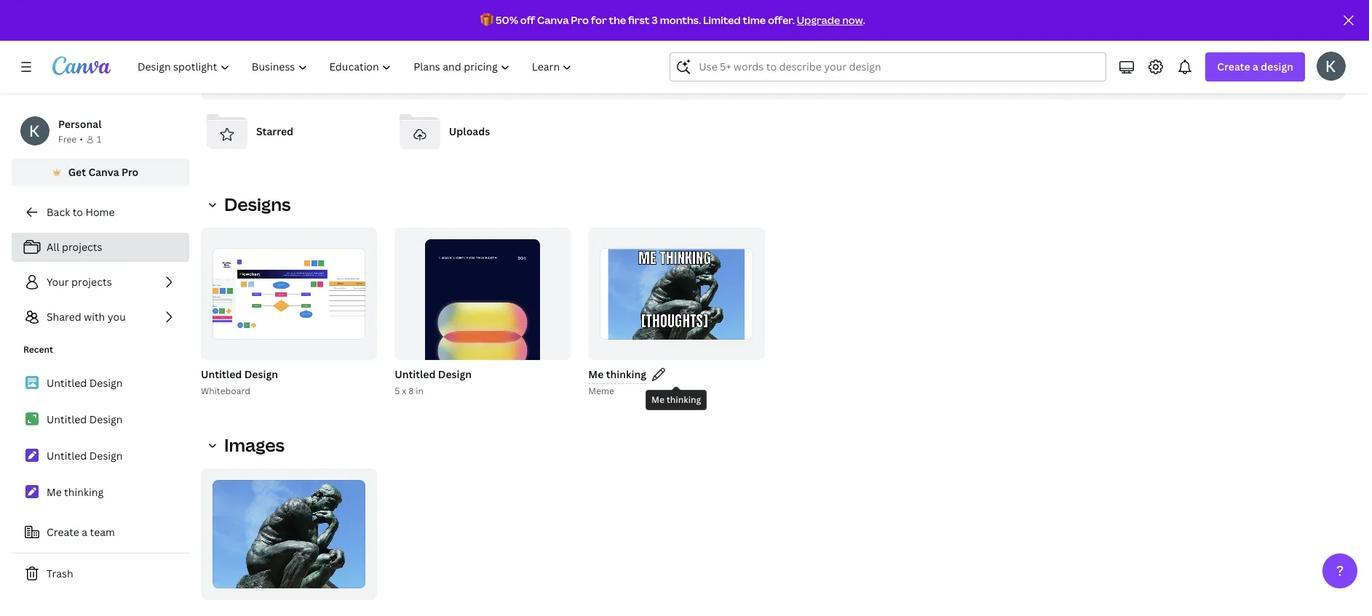 Task type: locate. For each thing, give the bounding box(es) containing it.
1 untitled design link from the top
[[12, 369, 189, 399]]

1 horizontal spatial me
[[589, 368, 604, 381]]

untitled for second untitled design link from the bottom of the list containing untitled design
[[47, 413, 87, 427]]

untitled design link
[[12, 369, 189, 399], [12, 405, 189, 436], [12, 441, 189, 472]]

me thinking link
[[12, 478, 189, 508]]

design inside untitled design whiteboard
[[244, 368, 278, 381]]

0 horizontal spatial me
[[47, 486, 62, 500]]

1 horizontal spatial me thinking
[[589, 368, 647, 381]]

me inside 'button'
[[589, 368, 604, 381]]

top level navigation element
[[128, 52, 585, 82]]

2 vertical spatial untitled design link
[[12, 441, 189, 472]]

to
[[73, 205, 83, 219]]

projects right all
[[62, 240, 102, 254]]

2 untitled design from the top
[[47, 413, 123, 427]]

2 vertical spatial thinking
[[64, 486, 104, 500]]

back
[[47, 205, 70, 219]]

off
[[521, 13, 535, 27]]

1 vertical spatial pro
[[122, 165, 139, 179]]

projects for all projects
[[62, 240, 102, 254]]

me up meme
[[589, 368, 604, 381]]

1 vertical spatial untitled design link
[[12, 405, 189, 436]]

me thinking button
[[589, 366, 647, 384]]

create
[[1218, 60, 1251, 74], [47, 526, 79, 540]]

0 vertical spatial list
[[12, 233, 189, 332]]

team
[[90, 526, 115, 540]]

canva right get
[[88, 165, 119, 179]]

create inside button
[[47, 526, 79, 540]]

1 untitled design button from the left
[[201, 366, 278, 384]]

0 vertical spatial thinking
[[606, 368, 647, 381]]

create left team
[[47, 526, 79, 540]]

create inside dropdown button
[[1218, 60, 1251, 74]]

1 vertical spatial create
[[47, 526, 79, 540]]

pro inside button
[[122, 165, 139, 179]]

0 horizontal spatial canva
[[88, 165, 119, 179]]

shared
[[47, 310, 81, 324]]

1 horizontal spatial thinking
[[606, 368, 647, 381]]

0 horizontal spatial me thinking
[[47, 486, 104, 500]]

personal
[[58, 117, 102, 131]]

untitled
[[201, 368, 242, 381], [395, 368, 436, 381], [47, 377, 87, 390], [47, 413, 87, 427], [47, 449, 87, 463]]

Search search field
[[699, 53, 1078, 81]]

1 horizontal spatial canva
[[538, 13, 569, 27]]

1 vertical spatial canva
[[88, 165, 119, 179]]

0 vertical spatial untitled design
[[47, 377, 123, 390]]

offer.
[[768, 13, 795, 27]]

projects
[[62, 240, 102, 254], [71, 275, 112, 289]]

months.
[[660, 13, 701, 27]]

uploads link
[[394, 106, 575, 158]]

0 horizontal spatial a
[[82, 526, 87, 540]]

a
[[1253, 60, 1259, 74], [82, 526, 87, 540]]

home
[[85, 205, 115, 219]]

untitled design whiteboard
[[201, 368, 278, 397]]

you
[[108, 310, 126, 324]]

3 untitled design from the top
[[47, 449, 123, 463]]

untitled design button up the whiteboard
[[201, 366, 278, 384]]

me
[[589, 368, 604, 381], [652, 394, 665, 406], [47, 486, 62, 500]]

recent
[[23, 344, 53, 356]]

2 list from the top
[[12, 369, 189, 508]]

.
[[864, 13, 866, 27]]

1 untitled design from the top
[[47, 377, 123, 390]]

a inside button
[[82, 526, 87, 540]]

get canva pro
[[68, 165, 139, 179]]

2 horizontal spatial thinking
[[667, 394, 702, 406]]

2 untitled design button from the left
[[395, 366, 472, 384]]

shared with you link
[[12, 303, 189, 332]]

x
[[402, 385, 407, 397]]

pro up back to home link
[[122, 165, 139, 179]]

pro left "for"
[[571, 13, 589, 27]]

0 vertical spatial create
[[1218, 60, 1251, 74]]

untitled design for first untitled design link from the bottom of the list containing untitled design
[[47, 449, 123, 463]]

None search field
[[670, 52, 1107, 82]]

0 vertical spatial me
[[589, 368, 604, 381]]

free
[[58, 133, 77, 146]]

1 horizontal spatial untitled design button
[[395, 366, 472, 384]]

a left team
[[82, 526, 87, 540]]

1 list from the top
[[12, 233, 189, 332]]

a inside dropdown button
[[1253, 60, 1259, 74]]

1 vertical spatial list
[[12, 369, 189, 508]]

create left design at the right top
[[1218, 60, 1251, 74]]

projects for your projects
[[71, 275, 112, 289]]

upgrade
[[797, 13, 841, 27]]

0 vertical spatial a
[[1253, 60, 1259, 74]]

0 vertical spatial projects
[[62, 240, 102, 254]]

untitled design button up in
[[395, 366, 472, 384]]

1 horizontal spatial create
[[1218, 60, 1251, 74]]

me right meme
[[652, 394, 665, 406]]

me up 'create a team'
[[47, 486, 62, 500]]

2 horizontal spatial me
[[652, 394, 665, 406]]

1 vertical spatial untitled design
[[47, 413, 123, 427]]

untitled design for first untitled design link from the top
[[47, 377, 123, 390]]

1 vertical spatial a
[[82, 526, 87, 540]]

back to home
[[47, 205, 115, 219]]

untitled design button
[[201, 366, 278, 384], [395, 366, 472, 384]]

canva right off
[[538, 13, 569, 27]]

0 vertical spatial canva
[[538, 13, 569, 27]]

2 vertical spatial me
[[47, 486, 62, 500]]

0 horizontal spatial untitled design button
[[201, 366, 278, 384]]

1 horizontal spatial pro
[[571, 13, 589, 27]]

list containing untitled design
[[12, 369, 189, 508]]

1 vertical spatial projects
[[71, 275, 112, 289]]

thinking
[[606, 368, 647, 381], [667, 394, 702, 406], [64, 486, 104, 500]]

starred link
[[201, 106, 382, 158]]

0 horizontal spatial create
[[47, 526, 79, 540]]

0 horizontal spatial thinking
[[64, 486, 104, 500]]

0 vertical spatial me thinking
[[589, 368, 647, 381]]

2 horizontal spatial me thinking
[[652, 394, 702, 406]]

all
[[47, 240, 59, 254]]

list
[[12, 233, 189, 332], [12, 369, 189, 508]]

a for team
[[82, 526, 87, 540]]

1 vertical spatial me thinking
[[652, 394, 702, 406]]

projects right your
[[71, 275, 112, 289]]

designs
[[224, 192, 291, 216]]

0 horizontal spatial pro
[[122, 165, 139, 179]]

1 horizontal spatial a
[[1253, 60, 1259, 74]]

2 vertical spatial me thinking
[[47, 486, 104, 500]]

pro
[[571, 13, 589, 27], [122, 165, 139, 179]]

5
[[395, 385, 400, 397]]

me thinking
[[589, 368, 647, 381], [652, 394, 702, 406], [47, 486, 104, 500]]

2 untitled design link from the top
[[12, 405, 189, 436]]

thinking inside me thinking 'button'
[[606, 368, 647, 381]]

0 vertical spatial untitled design link
[[12, 369, 189, 399]]

a left design at the right top
[[1253, 60, 1259, 74]]

for
[[591, 13, 607, 27]]

2 vertical spatial untitled design
[[47, 449, 123, 463]]

design
[[244, 368, 278, 381], [438, 368, 472, 381], [89, 377, 123, 390], [89, 413, 123, 427], [89, 449, 123, 463]]

canva
[[538, 13, 569, 27], [88, 165, 119, 179]]

untitled design
[[47, 377, 123, 390], [47, 413, 123, 427], [47, 449, 123, 463]]



Task type: describe. For each thing, give the bounding box(es) containing it.
your projects
[[47, 275, 112, 289]]

untitled design 5 x 8 in
[[395, 368, 472, 397]]

free •
[[58, 133, 83, 146]]

limited
[[704, 13, 741, 27]]

create for create a team
[[47, 526, 79, 540]]

untitled inside untitled design 5 x 8 in
[[395, 368, 436, 381]]

untitled design button for untitled design whiteboard
[[201, 366, 278, 384]]

now
[[843, 13, 864, 27]]

me thinking inside list
[[47, 486, 104, 500]]

untitled for first untitled design link from the top
[[47, 377, 87, 390]]

your projects link
[[12, 268, 189, 297]]

trash link
[[12, 560, 189, 589]]

create a design
[[1218, 60, 1294, 74]]

•
[[80, 133, 83, 146]]

list containing all projects
[[12, 233, 189, 332]]

all projects
[[47, 240, 102, 254]]

1 vertical spatial thinking
[[667, 394, 702, 406]]

🎁
[[481, 13, 494, 27]]

time
[[743, 13, 766, 27]]

first
[[629, 13, 650, 27]]

create a team
[[47, 526, 115, 540]]

design inside untitled design 5 x 8 in
[[438, 368, 472, 381]]

images
[[224, 433, 285, 457]]

uploads
[[449, 125, 490, 138]]

designs button
[[201, 190, 300, 219]]

meme
[[589, 385, 615, 397]]

trash
[[47, 567, 73, 581]]

in
[[416, 385, 424, 397]]

create for create a design
[[1218, 60, 1251, 74]]

create a team button
[[12, 519, 189, 548]]

a for design
[[1253, 60, 1259, 74]]

back to home link
[[12, 198, 189, 227]]

all projects link
[[12, 233, 189, 262]]

with
[[84, 310, 105, 324]]

thinking inside "me thinking" link
[[64, 486, 104, 500]]

1 vertical spatial me
[[652, 394, 665, 406]]

untitled for first untitled design link from the bottom of the list containing untitled design
[[47, 449, 87, 463]]

0 vertical spatial pro
[[571, 13, 589, 27]]

your
[[47, 275, 69, 289]]

the
[[609, 13, 626, 27]]

canva inside button
[[88, 165, 119, 179]]

starred
[[256, 125, 294, 138]]

get canva pro button
[[12, 159, 189, 186]]

whiteboard
[[201, 385, 250, 397]]

images button
[[201, 431, 294, 460]]

🎁 50% off canva pro for the first 3 months. limited time offer. upgrade now .
[[481, 13, 866, 27]]

upgrade now button
[[797, 13, 864, 27]]

shared with you
[[47, 310, 126, 324]]

kendall parks image
[[1318, 52, 1347, 81]]

1
[[97, 133, 101, 146]]

8
[[409, 385, 414, 397]]

3
[[652, 13, 658, 27]]

design
[[1262, 60, 1294, 74]]

create a design button
[[1206, 52, 1306, 82]]

untitled inside untitled design whiteboard
[[201, 368, 242, 381]]

3 untitled design link from the top
[[12, 441, 189, 472]]

get
[[68, 165, 86, 179]]

untitled design button for untitled design 5 x 8 in
[[395, 366, 472, 384]]

untitled design for second untitled design link from the bottom of the list containing untitled design
[[47, 413, 123, 427]]

50%
[[496, 13, 519, 27]]



Task type: vqa. For each thing, say whether or not it's contained in the screenshot.
the topmost "Me thinking"
yes



